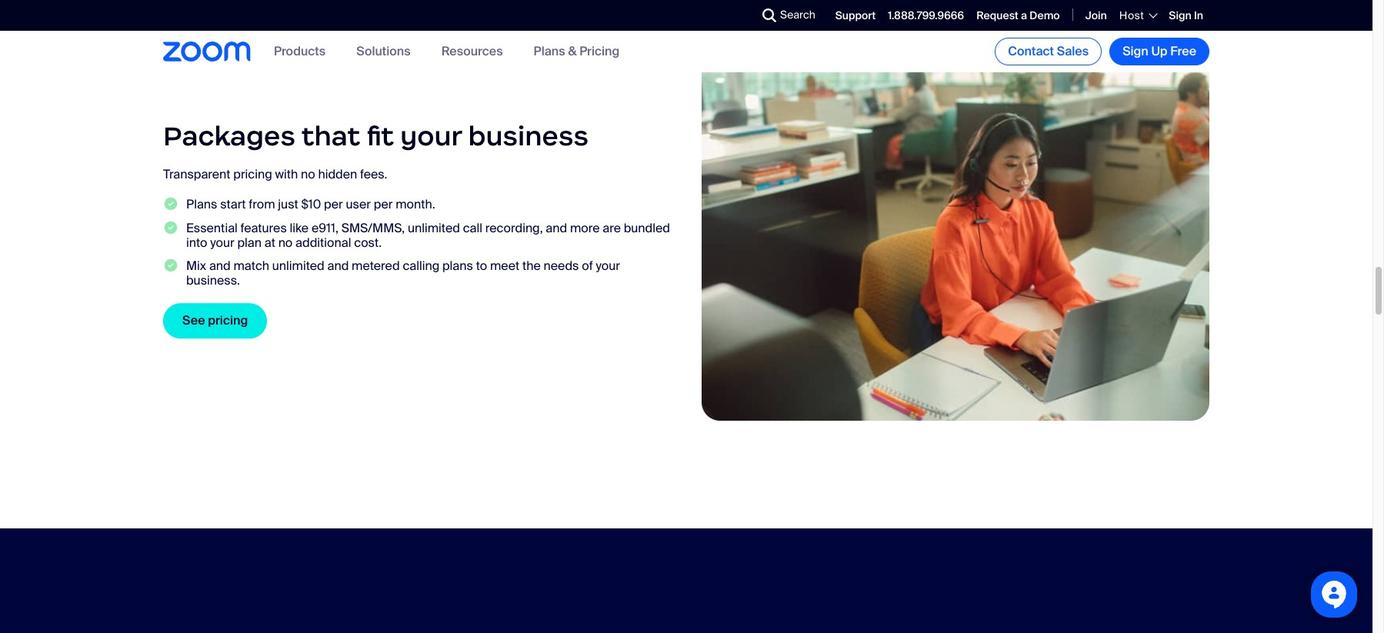 Task type: locate. For each thing, give the bounding box(es) containing it.
pricing for transparent
[[233, 166, 272, 182]]

unlimited
[[408, 220, 460, 237], [272, 258, 325, 274]]

sign inside "link"
[[1123, 43, 1149, 59]]

host button
[[1120, 8, 1157, 22]]

pricing
[[233, 166, 272, 182], [208, 313, 248, 329]]

resources
[[441, 43, 503, 60]]

1.888.799.9666 link
[[888, 8, 964, 22]]

1 horizontal spatial unlimited
[[408, 220, 460, 237]]

a
[[1021, 8, 1027, 22]]

1.888.799.9666
[[888, 8, 964, 22]]

request
[[977, 8, 1019, 22]]

1 vertical spatial sign
[[1123, 43, 1149, 59]]

meet
[[490, 258, 520, 274]]

unlimited inside essential features like e911, sms/mms, unlimited call recording, and more are bundled into your plan at no additional cost.
[[408, 220, 460, 237]]

0 horizontal spatial sign
[[1123, 43, 1149, 59]]

pricing right see
[[208, 313, 248, 329]]

call
[[463, 220, 483, 237]]

with
[[275, 166, 298, 182]]

your
[[400, 120, 462, 154], [210, 235, 234, 251], [596, 258, 620, 274]]

essential
[[186, 220, 238, 237]]

support
[[836, 8, 876, 22]]

1 vertical spatial unlimited
[[272, 258, 325, 274]]

plans & pricing link
[[534, 43, 620, 60]]

1 horizontal spatial plans
[[534, 43, 565, 60]]

0 horizontal spatial and
[[209, 258, 231, 274]]

1 horizontal spatial per
[[374, 196, 393, 213]]

plans
[[534, 43, 565, 60], [186, 196, 217, 213]]

the
[[522, 258, 541, 274]]

to
[[476, 258, 487, 274]]

1 vertical spatial pricing
[[208, 313, 248, 329]]

your right into
[[210, 235, 234, 251]]

0 vertical spatial plans
[[534, 43, 565, 60]]

and down "additional"
[[328, 258, 349, 274]]

no right "at"
[[278, 235, 293, 251]]

request a demo
[[977, 8, 1060, 22]]

and
[[546, 220, 567, 237], [209, 258, 231, 274], [328, 258, 349, 274]]

needs
[[544, 258, 579, 274]]

fees.
[[360, 166, 387, 182]]

recording,
[[485, 220, 543, 237]]

sign left in
[[1169, 8, 1192, 22]]

unlimited down month.
[[408, 220, 460, 237]]

products button
[[274, 43, 326, 60]]

your right "fit"
[[400, 120, 462, 154]]

0 horizontal spatial no
[[278, 235, 293, 251]]

sales
[[1057, 43, 1089, 59]]

packages that fit your business image
[[702, 40, 1210, 421]]

calling
[[403, 258, 440, 274]]

and left more
[[546, 220, 567, 237]]

0 horizontal spatial unlimited
[[272, 258, 325, 274]]

2 vertical spatial your
[[596, 258, 620, 274]]

2 per from the left
[[374, 196, 393, 213]]

month.
[[396, 196, 435, 213]]

your inside "mix and match unlimited and metered calling plans to meet the needs of your business."
[[596, 258, 620, 274]]

no inside essential features like e911, sms/mms, unlimited call recording, and more are bundled into your plan at no additional cost.
[[278, 235, 293, 251]]

sign left up
[[1123, 43, 1149, 59]]

no
[[301, 166, 315, 182], [278, 235, 293, 251]]

search image
[[763, 8, 777, 22]]

plan
[[237, 235, 262, 251]]

and right 'mix'
[[209, 258, 231, 274]]

1 per from the left
[[324, 196, 343, 213]]

1 horizontal spatial your
[[400, 120, 462, 154]]

that
[[301, 120, 360, 154]]

see pricing
[[182, 313, 248, 329]]

2 horizontal spatial and
[[546, 220, 567, 237]]

0 vertical spatial your
[[400, 120, 462, 154]]

metered
[[352, 258, 400, 274]]

0 horizontal spatial plans
[[186, 196, 217, 213]]

your inside essential features like e911, sms/mms, unlimited call recording, and more are bundled into your plan at no additional cost.
[[210, 235, 234, 251]]

plans up essential
[[186, 196, 217, 213]]

unlimited down "additional"
[[272, 258, 325, 274]]

0 vertical spatial sign
[[1169, 8, 1192, 22]]

match
[[234, 258, 269, 274]]

solutions button
[[356, 43, 411, 60]]

additional
[[296, 235, 351, 251]]

per
[[324, 196, 343, 213], [374, 196, 393, 213]]

no right with
[[301, 166, 315, 182]]

transparent
[[163, 166, 231, 182]]

0 horizontal spatial per
[[324, 196, 343, 213]]

per right user
[[374, 196, 393, 213]]

transparent pricing with no hidden fees.
[[163, 166, 387, 182]]

per right the $10
[[324, 196, 343, 213]]

plans left &
[[534, 43, 565, 60]]

0 vertical spatial pricing
[[233, 166, 272, 182]]

None search field
[[707, 3, 767, 28]]

0 vertical spatial unlimited
[[408, 220, 460, 237]]

1 vertical spatial no
[[278, 235, 293, 251]]

sign for sign in
[[1169, 8, 1192, 22]]

2 horizontal spatial your
[[596, 258, 620, 274]]

your right the of
[[596, 258, 620, 274]]

essential features like e911, sms/mms, unlimited call recording, and more are bundled into your plan at no additional cost.
[[186, 220, 670, 251]]

plans
[[442, 258, 473, 274]]

demo
[[1030, 8, 1060, 22]]

your for unlimited
[[596, 258, 620, 274]]

sign up free link
[[1110, 38, 1210, 65]]

pricing up from
[[233, 166, 272, 182]]

free
[[1171, 43, 1197, 59]]

pricing
[[580, 43, 620, 60]]

like
[[290, 220, 309, 237]]

1 vertical spatial plans
[[186, 196, 217, 213]]

0 horizontal spatial your
[[210, 235, 234, 251]]

of
[[582, 258, 593, 274]]

1 horizontal spatial sign
[[1169, 8, 1192, 22]]

0 vertical spatial no
[[301, 166, 315, 182]]

1 vertical spatial your
[[210, 235, 234, 251]]

business
[[468, 120, 589, 154]]

plans for plans & pricing
[[534, 43, 565, 60]]

sms/mms,
[[341, 220, 405, 237]]

sign
[[1169, 8, 1192, 22], [1123, 43, 1149, 59]]

just
[[278, 196, 298, 213]]



Task type: vqa. For each thing, say whether or not it's contained in the screenshot.
the leftmost the can
no



Task type: describe. For each thing, give the bounding box(es) containing it.
plans start from just $10 per user per month.
[[186, 196, 435, 213]]

zoom logo image
[[163, 42, 251, 61]]

1 horizontal spatial and
[[328, 258, 349, 274]]

in
[[1194, 8, 1204, 22]]

features
[[241, 220, 287, 237]]

contact
[[1008, 43, 1054, 59]]

search image
[[763, 8, 777, 22]]

from
[[249, 196, 275, 213]]

mix
[[186, 258, 206, 274]]

cost.
[[354, 235, 382, 251]]

sign in link
[[1169, 8, 1204, 22]]

sign in
[[1169, 8, 1204, 22]]

1 horizontal spatial no
[[301, 166, 315, 182]]

fit
[[367, 120, 394, 154]]

&
[[568, 43, 577, 60]]

packages
[[163, 120, 295, 154]]

join
[[1086, 8, 1107, 22]]

contact sales
[[1008, 43, 1089, 59]]

your for e911,
[[210, 235, 234, 251]]

join link
[[1086, 8, 1107, 22]]

pricing for see
[[208, 313, 248, 329]]

host
[[1120, 8, 1145, 22]]

sign for sign up free
[[1123, 43, 1149, 59]]

bundled
[[624, 220, 670, 237]]

products
[[274, 43, 326, 60]]

$10
[[301, 196, 321, 213]]

plans for plans start from just $10 per user per month.
[[186, 196, 217, 213]]

and inside essential features like e911, sms/mms, unlimited call recording, and more are bundled into your plan at no additional cost.
[[546, 220, 567, 237]]

up
[[1152, 43, 1168, 59]]

start
[[220, 196, 246, 213]]

plans & pricing
[[534, 43, 620, 60]]

see pricing link
[[163, 303, 267, 339]]

unlimited inside "mix and match unlimited and metered calling plans to meet the needs of your business."
[[272, 258, 325, 274]]

see
[[182, 313, 205, 329]]

mix and match unlimited and metered calling plans to meet the needs of your business.
[[186, 258, 620, 289]]

sign up free
[[1123, 43, 1197, 59]]

into
[[186, 235, 207, 251]]

support link
[[836, 8, 876, 22]]

business.
[[186, 272, 240, 289]]

e911,
[[312, 220, 339, 237]]

hidden
[[318, 166, 357, 182]]

search
[[780, 8, 816, 22]]

solutions
[[356, 43, 411, 60]]

user
[[346, 196, 371, 213]]

packages that fit your business
[[163, 120, 589, 154]]

request a demo link
[[977, 8, 1060, 22]]

contact sales link
[[995, 38, 1102, 65]]

at
[[265, 235, 275, 251]]

are
[[603, 220, 621, 237]]

resources button
[[441, 43, 503, 60]]

more
[[570, 220, 600, 237]]



